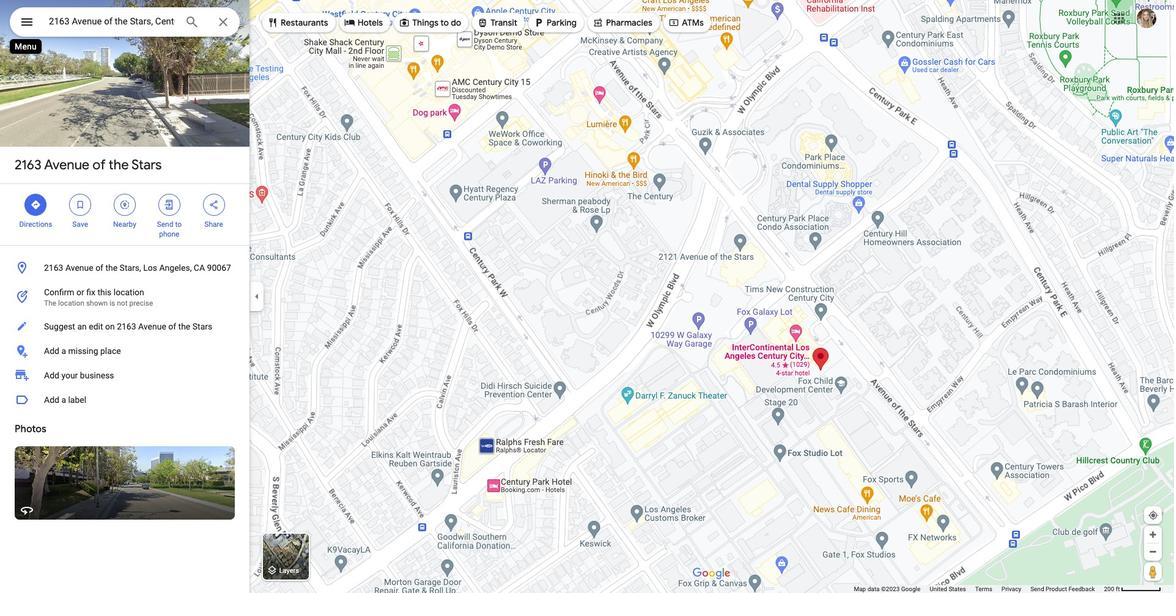 Task type: vqa. For each thing, say whether or not it's contained in the screenshot.
90 US DOLLARS element
no



Task type: describe. For each thing, give the bounding box(es) containing it.

[[344, 16, 355, 29]]


[[267, 16, 278, 29]]

 transit
[[477, 16, 518, 29]]

map
[[854, 586, 866, 593]]

add a label
[[44, 395, 86, 405]]

 parking
[[533, 16, 577, 29]]

send to phone
[[157, 220, 182, 239]]

1 vertical spatial location
[[58, 299, 84, 308]]

2163 for 2163 avenue of the stars, los angeles, ca 90067
[[44, 263, 63, 273]]

privacy button
[[1002, 585, 1022, 593]]

2163 avenue of the stars main content
[[0, 0, 250, 593]]


[[75, 198, 86, 212]]

stars,
[[120, 263, 141, 273]]

phone
[[159, 230, 179, 239]]

google
[[901, 586, 921, 593]]

avenue for 2163 avenue of the stars
[[44, 157, 89, 174]]

add for add a label
[[44, 395, 59, 405]]

200 ft
[[1104, 586, 1120, 593]]

photos
[[15, 423, 46, 436]]

200
[[1104, 586, 1115, 593]]

 pharmacies
[[593, 16, 653, 29]]

 search field
[[10, 7, 240, 39]]

transit
[[491, 17, 518, 28]]

confirm or fix this location the location shown is not precise
[[44, 287, 153, 308]]

2163 Avenue of the Stars, Century City, CA 90067 field
[[10, 7, 240, 37]]

of for stars
[[93, 157, 106, 174]]

footer inside google maps element
[[854, 585, 1104, 593]]

hotels
[[358, 17, 383, 28]]

things
[[412, 17, 439, 28]]

share
[[204, 220, 223, 229]]

of for stars,
[[95, 263, 103, 273]]

2163 avenue of the stars, los angeles, ca 90067 button
[[0, 256, 250, 280]]

terms
[[975, 586, 993, 593]]

atms
[[682, 17, 704, 28]]

add for add a missing place
[[44, 346, 59, 356]]

none field inside 2163 avenue of the stars, century city, ca 90067 field
[[49, 14, 175, 29]]

ft
[[1116, 586, 1120, 593]]

angeles,
[[159, 263, 192, 273]]

los
[[143, 263, 157, 273]]

add for add your business
[[44, 371, 59, 380]]

 restaurants
[[267, 16, 328, 29]]


[[399, 16, 410, 29]]

2 vertical spatial 2163
[[117, 322, 136, 332]]

fix
[[86, 287, 95, 297]]

avenue for 2163 avenue of the stars, los angeles, ca 90067
[[65, 263, 93, 273]]

google maps element
[[0, 0, 1174, 593]]

 atms
[[669, 16, 704, 29]]

suggest an edit on 2163 avenue of the stars
[[44, 322, 212, 332]]

this
[[97, 287, 112, 297]]

add a missing place button
[[0, 339, 250, 363]]

nearby
[[113, 220, 136, 229]]

add your business link
[[0, 363, 250, 388]]

2 vertical spatial avenue
[[138, 322, 166, 332]]

 things to do
[[399, 16, 461, 29]]

is
[[110, 299, 115, 308]]

not
[[117, 299, 128, 308]]

do
[[451, 17, 461, 28]]

restaurants
[[281, 17, 328, 28]]

show street view coverage image
[[1144, 563, 1162, 581]]

label
[[68, 395, 86, 405]]



Task type: locate. For each thing, give the bounding box(es) containing it.
confirm
[[44, 287, 74, 297]]

1 horizontal spatial send
[[1031, 586, 1044, 593]]

0 horizontal spatial to
[[175, 220, 182, 229]]

1 vertical spatial to
[[175, 220, 182, 229]]

missing
[[68, 346, 98, 356]]

0 horizontal spatial location
[[58, 299, 84, 308]]

layers
[[279, 567, 299, 575]]

pharmacies
[[606, 17, 653, 28]]

the
[[109, 157, 129, 174], [105, 263, 118, 273], [178, 322, 190, 332]]

to left do
[[441, 17, 449, 28]]

send product feedback button
[[1031, 585, 1095, 593]]

location
[[114, 287, 144, 297], [58, 299, 84, 308]]

the for stars,
[[105, 263, 118, 273]]

suggest
[[44, 322, 75, 332]]

the
[[44, 299, 56, 308]]

an
[[77, 322, 87, 332]]

on
[[105, 322, 115, 332]]

0 vertical spatial the
[[109, 157, 129, 174]]

 hotels
[[344, 16, 383, 29]]

a
[[61, 346, 66, 356], [61, 395, 66, 405]]

footer
[[854, 585, 1104, 593]]

send product feedback
[[1031, 586, 1095, 593]]

0 vertical spatial a
[[61, 346, 66, 356]]

0 vertical spatial 2163
[[15, 157, 42, 174]]

1 vertical spatial add
[[44, 371, 59, 380]]

stars up 'actions for 2163 avenue of the stars' region
[[131, 157, 162, 174]]

2 add from the top
[[44, 371, 59, 380]]


[[208, 198, 219, 212]]

0 vertical spatial to
[[441, 17, 449, 28]]

1 vertical spatial send
[[1031, 586, 1044, 593]]

of up add a missing place "button"
[[168, 322, 176, 332]]

3 add from the top
[[44, 395, 59, 405]]

add your business
[[44, 371, 114, 380]]

states
[[949, 586, 966, 593]]

send up phone
[[157, 220, 173, 229]]

0 vertical spatial stars
[[131, 157, 162, 174]]

send inside send to phone
[[157, 220, 173, 229]]

google account: michelle dermenjian  
(michelle.dermenjian@adept.ai) image
[[1137, 8, 1157, 28]]

location up not
[[114, 287, 144, 297]]

data
[[868, 586, 880, 593]]

show your location image
[[1148, 510, 1159, 521]]


[[164, 198, 175, 212]]

0 vertical spatial add
[[44, 346, 59, 356]]

to
[[441, 17, 449, 28], [175, 220, 182, 229]]

actions for 2163 avenue of the stars region
[[0, 184, 250, 245]]

0 vertical spatial send
[[157, 220, 173, 229]]

united states button
[[930, 585, 966, 593]]

precise
[[129, 299, 153, 308]]

add a label button
[[0, 388, 250, 412]]

shown
[[86, 299, 108, 308]]

add inside button
[[44, 395, 59, 405]]

2163 up the  in the left top of the page
[[15, 157, 42, 174]]

2163 up confirm
[[44, 263, 63, 273]]

1 vertical spatial a
[[61, 395, 66, 405]]

product
[[1046, 586, 1067, 593]]

the for stars
[[109, 157, 129, 174]]

1 add from the top
[[44, 346, 59, 356]]

stars down the ca
[[193, 322, 212, 332]]

location down or
[[58, 299, 84, 308]]

or
[[76, 287, 84, 297]]

a inside button
[[61, 395, 66, 405]]

send for send to phone
[[157, 220, 173, 229]]

add left label at the left
[[44, 395, 59, 405]]

2 vertical spatial of
[[168, 322, 176, 332]]

of up this
[[95, 263, 103, 273]]

1 horizontal spatial stars
[[193, 322, 212, 332]]

collapse side panel image
[[250, 290, 264, 303]]


[[119, 198, 130, 212]]

to up phone
[[175, 220, 182, 229]]

stars
[[131, 157, 162, 174], [193, 322, 212, 332]]


[[20, 13, 34, 31]]


[[533, 16, 544, 29]]


[[593, 16, 604, 29]]

2 a from the top
[[61, 395, 66, 405]]

200 ft button
[[1104, 586, 1162, 593]]

None field
[[49, 14, 175, 29]]

avenue up or
[[65, 263, 93, 273]]

2163 avenue of the stars, los angeles, ca 90067
[[44, 263, 231, 273]]

business
[[80, 371, 114, 380]]


[[669, 16, 680, 29]]

2 vertical spatial the
[[178, 322, 190, 332]]

zoom in image
[[1149, 530, 1158, 540]]

a left missing
[[61, 346, 66, 356]]

0 vertical spatial avenue
[[44, 157, 89, 174]]

a for label
[[61, 395, 66, 405]]

of
[[93, 157, 106, 174], [95, 263, 103, 273], [168, 322, 176, 332]]

directions
[[19, 220, 52, 229]]

0 horizontal spatial 2163
[[15, 157, 42, 174]]

place
[[100, 346, 121, 356]]

add left your
[[44, 371, 59, 380]]

a for missing
[[61, 346, 66, 356]]

1 vertical spatial 2163
[[44, 263, 63, 273]]

1 vertical spatial avenue
[[65, 263, 93, 273]]

save
[[72, 220, 88, 229]]

add a missing place
[[44, 346, 121, 356]]

add down suggest
[[44, 346, 59, 356]]

the left 'stars,'
[[105, 263, 118, 273]]

send left 'product'
[[1031, 586, 1044, 593]]

90067
[[207, 263, 231, 273]]

send inside button
[[1031, 586, 1044, 593]]

0 horizontal spatial stars
[[131, 157, 162, 174]]

terms button
[[975, 585, 993, 593]]

add
[[44, 346, 59, 356], [44, 371, 59, 380], [44, 395, 59, 405]]

zoom out image
[[1149, 547, 1158, 557]]

1 a from the top
[[61, 346, 66, 356]]

map data ©2023 google
[[854, 586, 921, 593]]

2 horizontal spatial 2163
[[117, 322, 136, 332]]

feedback
[[1069, 586, 1095, 593]]

suggest an edit on 2163 avenue of the stars button
[[0, 314, 250, 339]]

0 vertical spatial of
[[93, 157, 106, 174]]

footer containing map data ©2023 google
[[854, 585, 1104, 593]]

0 vertical spatial location
[[114, 287, 144, 297]]

the down angeles,
[[178, 322, 190, 332]]


[[477, 16, 488, 29]]

 button
[[10, 7, 44, 39]]

2163
[[15, 157, 42, 174], [44, 263, 63, 273], [117, 322, 136, 332]]

1 horizontal spatial to
[[441, 17, 449, 28]]

your
[[61, 371, 78, 380]]

edit
[[89, 322, 103, 332]]

a inside "button"
[[61, 346, 66, 356]]

to inside  things to do
[[441, 17, 449, 28]]

avenue
[[44, 157, 89, 174], [65, 263, 93, 273], [138, 322, 166, 332]]

0 horizontal spatial send
[[157, 220, 173, 229]]


[[30, 198, 41, 212]]

stars inside button
[[193, 322, 212, 332]]

©2023
[[881, 586, 900, 593]]

1 vertical spatial of
[[95, 263, 103, 273]]

1 horizontal spatial 2163
[[44, 263, 63, 273]]

2163 right on
[[117, 322, 136, 332]]

to inside send to phone
[[175, 220, 182, 229]]

send for send product feedback
[[1031, 586, 1044, 593]]

send
[[157, 220, 173, 229], [1031, 586, 1044, 593]]

1 horizontal spatial location
[[114, 287, 144, 297]]

avenue up ""
[[44, 157, 89, 174]]

1 vertical spatial the
[[105, 263, 118, 273]]

united states
[[930, 586, 966, 593]]

united
[[930, 586, 947, 593]]

1 vertical spatial stars
[[193, 322, 212, 332]]

2 vertical spatial add
[[44, 395, 59, 405]]

privacy
[[1002, 586, 1022, 593]]

2163 avenue of the stars
[[15, 157, 162, 174]]

of up 'actions for 2163 avenue of the stars' region
[[93, 157, 106, 174]]

ca
[[194, 263, 205, 273]]

the up 
[[109, 157, 129, 174]]

a left label at the left
[[61, 395, 66, 405]]

avenue down 'precise'
[[138, 322, 166, 332]]

add inside "button"
[[44, 346, 59, 356]]

2163 for 2163 avenue of the stars
[[15, 157, 42, 174]]

parking
[[547, 17, 577, 28]]



